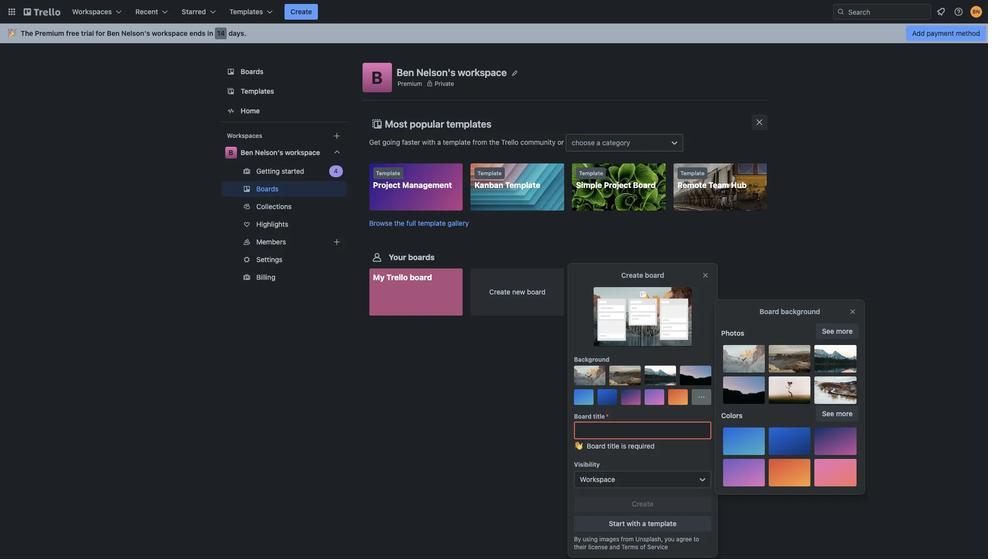 Task type: describe. For each thing, give the bounding box(es) containing it.
board background
[[760, 307, 821, 316]]

create button inside primary element
[[285, 4, 318, 20]]

template board image
[[225, 85, 237, 97]]

most popular templates
[[385, 118, 492, 130]]

create a workspace image
[[331, 130, 343, 142]]

👋 board title is required
[[574, 442, 655, 450]]

and
[[610, 543, 620, 551]]

create for create board
[[622, 271, 644, 279]]

more for photos
[[837, 327, 853, 335]]

b button
[[363, 63, 392, 92]]

board left *
[[574, 413, 592, 420]]

background
[[781, 307, 821, 316]]

board inside template simple project board
[[633, 181, 656, 189]]

gallery
[[448, 219, 469, 227]]

background element
[[574, 366, 712, 405]]

1 vertical spatial workspaces
[[227, 132, 262, 139]]

by
[[574, 536, 581, 543]]

start
[[609, 519, 625, 528]]

of
[[640, 543, 646, 551]]

templates button
[[224, 4, 279, 20]]

settings link
[[221, 252, 347, 268]]

1 vertical spatial b
[[229, 148, 233, 157]]

create board
[[622, 271, 665, 279]]

14
[[217, 29, 225, 37]]

1 horizontal spatial a
[[597, 138, 601, 147]]

search image
[[837, 8, 845, 16]]

for
[[96, 29, 105, 37]]

confetti image
[[8, 29, 17, 37]]

starred
[[182, 7, 206, 16]]

0 notifications image
[[936, 6, 947, 18]]

banner containing 🎉
[[0, 24, 989, 43]]

see more button for colors
[[817, 406, 859, 422]]

browse
[[369, 219, 393, 227]]

more for colors
[[837, 409, 853, 418]]

billing link
[[221, 270, 347, 285]]

1 horizontal spatial trello
[[502, 138, 519, 146]]

0 vertical spatial with
[[422, 138, 436, 146]]

2 horizontal spatial board
[[645, 271, 665, 279]]

category
[[603, 138, 631, 147]]

home
[[241, 107, 260, 115]]

collections link
[[221, 199, 357, 215]]

in
[[207, 29, 213, 37]]

home image
[[225, 105, 237, 117]]

templates link
[[221, 82, 347, 100]]

your
[[389, 253, 406, 262]]

most
[[385, 118, 408, 130]]

team
[[709, 181, 730, 189]]

4
[[334, 167, 338, 175]]

see for colors
[[823, 409, 835, 418]]

1 vertical spatial premium
[[398, 80, 422, 87]]

to
[[694, 536, 700, 543]]

1 vertical spatial the
[[395, 219, 405, 227]]

my trello board
[[373, 273, 432, 282]]

see for photos
[[823, 327, 835, 335]]

terms
[[622, 543, 639, 551]]

highlights link
[[221, 216, 347, 232]]

0 vertical spatial boards
[[241, 67, 264, 76]]

add image
[[331, 236, 343, 248]]

template for start with a template
[[648, 519, 677, 528]]

your boards
[[389, 253, 435, 262]]

is
[[622, 442, 627, 450]]

see more for colors
[[823, 409, 853, 418]]

using
[[583, 536, 598, 543]]

template kanban template
[[475, 170, 541, 189]]

get going faster with a template from the trello community or
[[369, 138, 566, 146]]

getting
[[256, 167, 280, 175]]

browse the full template gallery
[[369, 219, 469, 227]]

a inside button
[[643, 519, 646, 528]]

2 boards link from the top
[[221, 181, 347, 197]]

boards
[[408, 253, 435, 262]]

board title *
[[574, 413, 609, 420]]

create new board
[[490, 288, 546, 296]]

highlights
[[256, 220, 288, 228]]

getting started
[[256, 167, 304, 175]]

templates inside popup button
[[230, 7, 263, 16]]

0 horizontal spatial premium
[[35, 29, 64, 37]]

service
[[648, 543, 668, 551]]

1 vertical spatial title
[[608, 442, 620, 450]]

you
[[665, 536, 675, 543]]

the
[[21, 29, 33, 37]]

images
[[600, 536, 620, 543]]

create inside primary element
[[291, 7, 312, 16]]

trial
[[81, 29, 94, 37]]

templates
[[447, 118, 492, 130]]

create for create new board
[[490, 288, 511, 296]]

template remote team hub
[[678, 170, 747, 189]]

see more button for photos
[[817, 324, 859, 339]]

add payment method link
[[907, 26, 987, 41]]

project inside template simple project board
[[604, 181, 632, 189]]

*
[[606, 413, 609, 420]]

remote
[[678, 181, 707, 189]]

add payment method
[[913, 29, 981, 37]]

unsplash,
[[636, 536, 663, 543]]

0 vertical spatial workspace
[[152, 29, 188, 37]]

photos
[[722, 329, 745, 337]]

custom image image
[[586, 372, 594, 379]]

board left the background
[[760, 307, 780, 316]]

members
[[256, 238, 286, 246]]

open information menu image
[[954, 7, 964, 17]]

start with a template button
[[574, 516, 712, 532]]

payment
[[927, 29, 955, 37]]

1 forward image from the top
[[345, 165, 357, 177]]

1 vertical spatial boards
[[256, 185, 279, 193]]

required
[[629, 442, 655, 450]]

0 vertical spatial ben
[[107, 29, 120, 37]]

by using images from unsplash, you agree to their
[[574, 536, 700, 551]]

days.
[[229, 29, 246, 37]]

template for project
[[376, 170, 401, 176]]

popular
[[410, 118, 444, 130]]

simple
[[576, 181, 602, 189]]

going
[[383, 138, 400, 146]]

my trello board link
[[369, 269, 463, 316]]

🎉 the premium free trial for ben nelson's workspace ends in 14 days.
[[8, 29, 246, 37]]

management
[[402, 181, 452, 189]]

template right kanban
[[505, 181, 541, 189]]



Task type: vqa. For each thing, say whether or not it's contained in the screenshot.
service
yes



Task type: locate. For each thing, give the bounding box(es) containing it.
from up 'license and terms of service'
[[621, 536, 634, 543]]

start with a template
[[609, 519, 677, 528]]

0 vertical spatial template
[[443, 138, 471, 146]]

their
[[574, 543, 587, 551]]

see more
[[823, 327, 853, 335], [823, 409, 853, 418]]

switch to… image
[[7, 7, 17, 17]]

0 vertical spatial nelson's
[[121, 29, 150, 37]]

templates up days.
[[230, 7, 263, 16]]

collections
[[256, 202, 292, 211]]

with
[[422, 138, 436, 146], [627, 519, 641, 528]]

template down templates
[[443, 138, 471, 146]]

wave image
[[574, 441, 583, 455]]

template simple project board
[[576, 170, 656, 189]]

1 horizontal spatial b
[[372, 67, 383, 87]]

2 horizontal spatial a
[[643, 519, 646, 528]]

1 horizontal spatial workspace
[[285, 148, 320, 157]]

1 horizontal spatial premium
[[398, 80, 422, 87]]

template for remote
[[681, 170, 705, 176]]

ben nelson's workspace up getting started
[[241, 148, 320, 157]]

1 project from the left
[[373, 181, 401, 189]]

template up you
[[648, 519, 677, 528]]

template for simple
[[579, 170, 604, 176]]

1 vertical spatial templates
[[241, 87, 274, 95]]

premium down the back to home image
[[35, 29, 64, 37]]

0 vertical spatial forward image
[[345, 165, 357, 177]]

with right the start
[[627, 519, 641, 528]]

ben
[[107, 29, 120, 37], [397, 67, 414, 78], [241, 148, 253, 157]]

1 horizontal spatial title
[[608, 442, 620, 450]]

board for my trello board
[[410, 273, 432, 282]]

0 vertical spatial boards link
[[221, 63, 347, 81]]

create button
[[285, 4, 318, 20], [574, 496, 712, 512]]

banner
[[0, 24, 989, 43]]

the down templates
[[489, 138, 500, 146]]

0 horizontal spatial ben nelson's workspace
[[241, 148, 320, 157]]

ben nelson (bennelson96) image
[[971, 6, 983, 18]]

workspaces button
[[66, 4, 128, 20]]

workspace
[[580, 475, 616, 484]]

0 vertical spatial the
[[489, 138, 500, 146]]

0 horizontal spatial workspace
[[152, 29, 188, 37]]

template project management
[[373, 170, 452, 189]]

background
[[574, 356, 610, 363]]

1 vertical spatial with
[[627, 519, 641, 528]]

1 vertical spatial more
[[837, 409, 853, 418]]

1 vertical spatial forward image
[[345, 201, 357, 213]]

1 vertical spatial see
[[823, 409, 835, 418]]

template down going
[[376, 170, 401, 176]]

None text field
[[574, 422, 712, 439]]

started
[[282, 167, 304, 175]]

template up "simple"
[[579, 170, 604, 176]]

0 vertical spatial from
[[473, 138, 488, 146]]

new
[[512, 288, 526, 296]]

trello left community
[[502, 138, 519, 146]]

board for create new board
[[527, 288, 546, 296]]

visibility
[[574, 461, 600, 468]]

Search field
[[845, 4, 931, 19]]

board left 'remote'
[[633, 181, 656, 189]]

nelson's up private at left top
[[417, 67, 456, 78]]

private
[[435, 80, 454, 87]]

0 horizontal spatial board
[[410, 273, 432, 282]]

1 horizontal spatial workspaces
[[227, 132, 262, 139]]

0 horizontal spatial the
[[395, 219, 405, 227]]

free
[[66, 29, 79, 37]]

board
[[633, 181, 656, 189], [760, 307, 780, 316], [574, 413, 592, 420], [587, 442, 606, 450]]

1 horizontal spatial from
[[621, 536, 634, 543]]

1 see more button from the top
[[817, 324, 859, 339]]

0 horizontal spatial nelson's
[[121, 29, 150, 37]]

template inside button
[[648, 519, 677, 528]]

0 vertical spatial premium
[[35, 29, 64, 37]]

0 horizontal spatial trello
[[387, 273, 408, 282]]

0 vertical spatial see more button
[[817, 324, 859, 339]]

template for browse the full template gallery
[[418, 219, 446, 227]]

template
[[376, 170, 401, 176], [478, 170, 502, 176], [579, 170, 604, 176], [681, 170, 705, 176], [505, 181, 541, 189]]

nelson's up 'getting'
[[255, 148, 283, 157]]

get
[[369, 138, 381, 146]]

from inside by using images from unsplash, you agree to their
[[621, 536, 634, 543]]

from
[[473, 138, 488, 146], [621, 536, 634, 543]]

2 more from the top
[[837, 409, 853, 418]]

boards link down getting started
[[221, 181, 347, 197]]

kanban
[[475, 181, 504, 189]]

ben nelson's workspace up private at left top
[[397, 67, 507, 78]]

0 horizontal spatial project
[[373, 181, 401, 189]]

0 horizontal spatial a
[[438, 138, 441, 146]]

hub
[[731, 181, 747, 189]]

trello
[[502, 138, 519, 146], [387, 273, 408, 282]]

2 vertical spatial ben
[[241, 148, 253, 157]]

ben down home
[[241, 148, 253, 157]]

board image
[[225, 66, 237, 78]]

nelson's
[[121, 29, 150, 37], [417, 67, 456, 78], [255, 148, 283, 157]]

close popover image
[[849, 308, 857, 316]]

board right 👋
[[587, 442, 606, 450]]

the left full
[[395, 219, 405, 227]]

2 horizontal spatial workspace
[[458, 67, 507, 78]]

license link
[[589, 543, 608, 551]]

template inside the template remote team hub
[[681, 170, 705, 176]]

template for kanban
[[478, 170, 502, 176]]

project inside template project management
[[373, 181, 401, 189]]

see
[[823, 327, 835, 335], [823, 409, 835, 418]]

0 horizontal spatial workspaces
[[72, 7, 112, 16]]

browse the full template gallery link
[[369, 219, 469, 227]]

board
[[645, 271, 665, 279], [410, 273, 432, 282], [527, 288, 546, 296]]

trello right my
[[387, 273, 408, 282]]

2 see more from the top
[[823, 409, 853, 418]]

0 vertical spatial see
[[823, 327, 835, 335]]

create for rightmost create button
[[632, 500, 654, 508]]

a
[[438, 138, 441, 146], [597, 138, 601, 147], [643, 519, 646, 528]]

billing
[[256, 273, 276, 281]]

with inside button
[[627, 519, 641, 528]]

1 horizontal spatial the
[[489, 138, 500, 146]]

workspaces
[[72, 7, 112, 16], [227, 132, 262, 139]]

workspaces up trial
[[72, 7, 112, 16]]

1 vertical spatial nelson's
[[417, 67, 456, 78]]

add
[[913, 29, 925, 37]]

title
[[593, 413, 605, 420], [608, 442, 620, 450]]

1 vertical spatial boards link
[[221, 181, 347, 197]]

2 forward image from the top
[[345, 201, 357, 213]]

template up kanban
[[478, 170, 502, 176]]

0 horizontal spatial title
[[593, 413, 605, 420]]

license and terms of service
[[589, 543, 668, 551]]

forward image
[[345, 165, 357, 177], [345, 201, 357, 213]]

1 vertical spatial see more button
[[817, 406, 859, 422]]

2 see more button from the top
[[817, 406, 859, 422]]

👋
[[574, 442, 583, 450]]

home link
[[221, 102, 347, 120]]

1 horizontal spatial create button
[[574, 496, 712, 512]]

ends
[[190, 29, 206, 37]]

1 horizontal spatial ben
[[241, 148, 253, 157]]

0 vertical spatial workspaces
[[72, 7, 112, 16]]

template inside template project management
[[376, 170, 401, 176]]

forward image inside collections 'link'
[[345, 201, 357, 213]]

a down most popular templates
[[438, 138, 441, 146]]

2 see from the top
[[823, 409, 835, 418]]

1 vertical spatial trello
[[387, 273, 408, 282]]

0 horizontal spatial from
[[473, 138, 488, 146]]

1 vertical spatial ben
[[397, 67, 414, 78]]

0 vertical spatial create button
[[285, 4, 318, 20]]

a up unsplash,
[[643, 519, 646, 528]]

settings
[[256, 255, 283, 264]]

title left is
[[608, 442, 620, 450]]

boards right board image at the left top
[[241, 67, 264, 76]]

faster
[[402, 138, 421, 146]]

templates up home
[[241, 87, 274, 95]]

1 more from the top
[[837, 327, 853, 335]]

2 horizontal spatial nelson's
[[417, 67, 456, 78]]

b
[[372, 67, 383, 87], [229, 148, 233, 157]]

1 horizontal spatial board
[[527, 288, 546, 296]]

a right "choose"
[[597, 138, 601, 147]]

0 vertical spatial ben nelson's workspace
[[397, 67, 507, 78]]

workspaces inside dropdown button
[[72, 7, 112, 16]]

ben nelson's workspace
[[397, 67, 507, 78], [241, 148, 320, 157]]

1 horizontal spatial nelson's
[[255, 148, 283, 157]]

b inside button
[[372, 67, 383, 87]]

0 horizontal spatial create button
[[285, 4, 318, 20]]

1 vertical spatial workspace
[[458, 67, 507, 78]]

starred button
[[176, 4, 222, 20]]

back to home image
[[24, 4, 60, 20]]

0 horizontal spatial with
[[422, 138, 436, 146]]

full
[[407, 219, 416, 227]]

or
[[558, 138, 564, 146]]

0 vertical spatial title
[[593, 413, 605, 420]]

terms of service link
[[622, 543, 668, 551]]

1 see more from the top
[[823, 327, 853, 335]]

title left *
[[593, 413, 605, 420]]

workspaces down home
[[227, 132, 262, 139]]

premium right b button on the left top
[[398, 80, 422, 87]]

2 project from the left
[[604, 181, 632, 189]]

from down templates
[[473, 138, 488, 146]]

members link
[[221, 234, 347, 250]]

create
[[291, 7, 312, 16], [622, 271, 644, 279], [490, 288, 511, 296], [632, 500, 654, 508]]

see more for photos
[[823, 327, 853, 335]]

2 vertical spatial template
[[648, 519, 677, 528]]

1 vertical spatial template
[[418, 219, 446, 227]]

boards
[[241, 67, 264, 76], [256, 185, 279, 193]]

2 vertical spatial nelson's
[[255, 148, 283, 157]]

1 vertical spatial ben nelson's workspace
[[241, 148, 320, 157]]

1 horizontal spatial ben nelson's workspace
[[397, 67, 507, 78]]

project up browse
[[373, 181, 401, 189]]

boards down 'getting'
[[256, 185, 279, 193]]

1 horizontal spatial with
[[627, 519, 641, 528]]

2 vertical spatial workspace
[[285, 148, 320, 157]]

choose
[[572, 138, 595, 147]]

0 vertical spatial trello
[[502, 138, 519, 146]]

close popover image
[[702, 271, 710, 279]]

ben right b button on the left top
[[397, 67, 414, 78]]

0 vertical spatial templates
[[230, 7, 263, 16]]

primary element
[[0, 0, 989, 24]]

🎉
[[8, 29, 17, 37]]

boards link up 'templates' link
[[221, 63, 347, 81]]

project right "simple"
[[604, 181, 632, 189]]

1 boards link from the top
[[221, 63, 347, 81]]

template up 'remote'
[[681, 170, 705, 176]]

1 vertical spatial see more
[[823, 409, 853, 418]]

ben right for
[[107, 29, 120, 37]]

template right full
[[418, 219, 446, 227]]

colors
[[722, 411, 743, 420]]

2 horizontal spatial ben
[[397, 67, 414, 78]]

1 vertical spatial create button
[[574, 496, 712, 512]]

0 vertical spatial more
[[837, 327, 853, 335]]

0 vertical spatial see more
[[823, 327, 853, 335]]

method
[[957, 29, 981, 37]]

1 vertical spatial from
[[621, 536, 634, 543]]

choose a category
[[572, 138, 631, 147]]

0 horizontal spatial ben
[[107, 29, 120, 37]]

1 see from the top
[[823, 327, 835, 335]]

agree
[[677, 536, 692, 543]]

template inside template simple project board
[[579, 170, 604, 176]]

0 vertical spatial b
[[372, 67, 383, 87]]

see more button
[[817, 324, 859, 339], [817, 406, 859, 422]]

1 horizontal spatial project
[[604, 181, 632, 189]]

with right faster
[[422, 138, 436, 146]]

0 horizontal spatial b
[[229, 148, 233, 157]]

license
[[589, 543, 608, 551]]

community
[[521, 138, 556, 146]]

my
[[373, 273, 385, 282]]

nelson's down recent
[[121, 29, 150, 37]]



